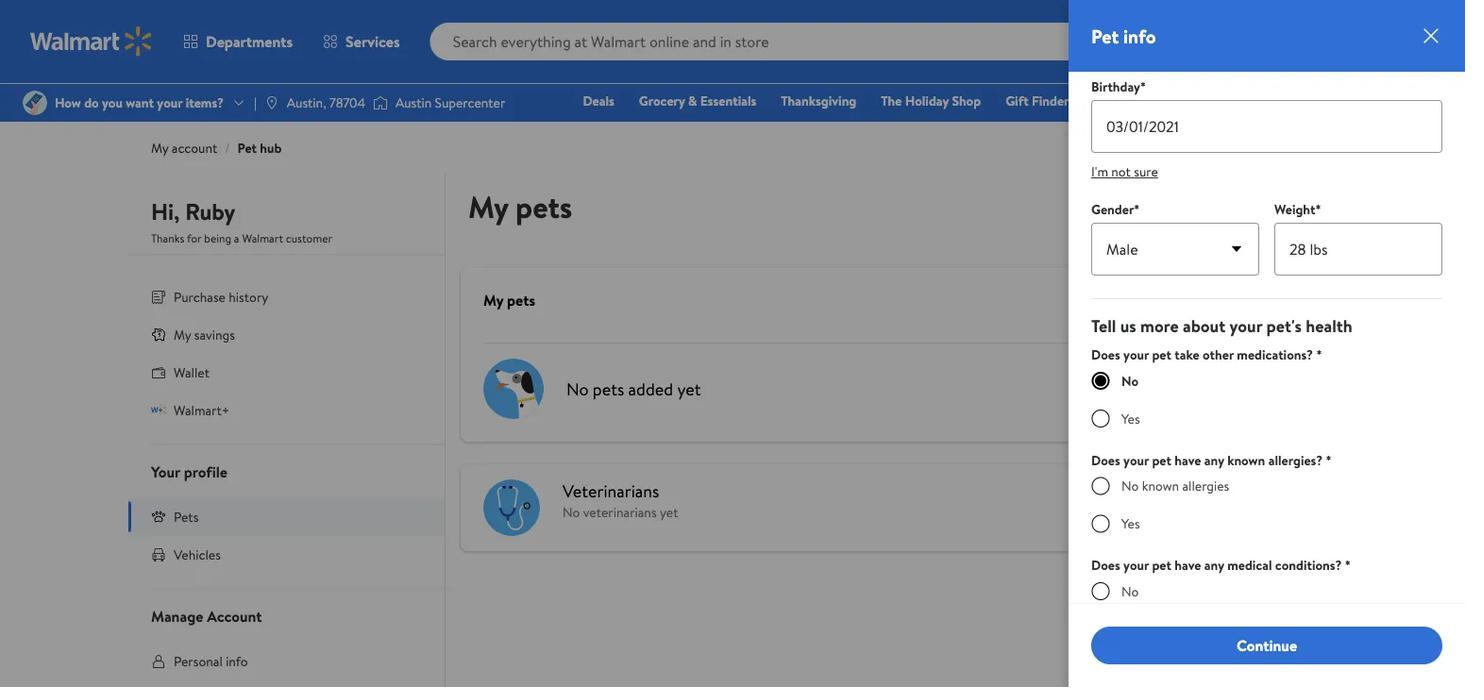 Task type: vqa. For each thing, say whether or not it's contained in the screenshot.
right  image
no



Task type: locate. For each thing, give the bounding box(es) containing it.
1 vertical spatial have
[[1175, 557, 1202, 575]]

shop
[[952, 92, 981, 110], [1205, 92, 1234, 110]]

no inside veterinarians no veterinarians yet
[[563, 503, 580, 522]]

thanksgiving link
[[773, 91, 865, 111]]

icon image inside 'walmart+' link
[[151, 403, 166, 418]]

* right conditions?
[[1345, 557, 1351, 575]]

2 no radio from the top
[[1092, 583, 1111, 602]]

my
[[151, 139, 169, 157], [468, 186, 508, 228], [484, 290, 504, 311], [174, 325, 191, 344]]

1 horizontal spatial shop
[[1205, 92, 1234, 110]]

your for does your pet have any medical conditions? *
[[1124, 557, 1149, 575]]

the holiday shop
[[881, 92, 981, 110]]

1 vertical spatial pet
[[238, 139, 257, 157]]

icon image for pets
[[151, 509, 166, 524]]

2 horizontal spatial *
[[1345, 557, 1351, 575]]

toy shop
[[1183, 92, 1234, 110]]

3 icon image from the top
[[151, 509, 166, 524]]

info inside dialog
[[1124, 23, 1157, 49]]

1 horizontal spatial *
[[1326, 451, 1332, 470]]

your left pet's
[[1230, 315, 1263, 339]]

medical
[[1228, 557, 1273, 575]]

* right allergies?
[[1326, 451, 1332, 470]]

yet right veterinarians
[[660, 503, 678, 522]]

icon image inside the my savings link
[[151, 327, 166, 342]]

0 vertical spatial does
[[1092, 346, 1121, 365]]

no
[[1122, 372, 1139, 391], [567, 377, 589, 401], [1122, 477, 1139, 496], [563, 503, 580, 522], [1122, 583, 1139, 601]]

0 vertical spatial known
[[1228, 451, 1266, 470]]

pet up no known allergies
[[1153, 451, 1172, 470]]

1 icon image from the top
[[151, 327, 166, 342]]

home link
[[1250, 91, 1302, 111]]

hi,
[[151, 196, 180, 228]]

weight*
[[1275, 201, 1322, 219]]

option group containing no
[[1092, 372, 1443, 429]]

yes
[[1122, 410, 1140, 428], [1122, 515, 1140, 534]]

0 vertical spatial yes
[[1122, 410, 1140, 428]]

0 vertical spatial have
[[1175, 451, 1202, 470]]

0 horizontal spatial known
[[1142, 477, 1180, 496]]

Yes radio
[[1092, 515, 1111, 534]]

0 vertical spatial option group
[[1092, 372, 1443, 429]]

veterinarians
[[563, 480, 659, 503]]

no radio for no medical conditions element
[[1092, 583, 1111, 602]]

no inside the no medications element
[[1122, 372, 1139, 391]]

continue
[[1237, 635, 1298, 656]]

have for known
[[1175, 451, 1202, 470]]

1 vertical spatial *
[[1326, 451, 1332, 470]]

0 vertical spatial yet
[[677, 377, 701, 401]]

2 yes from the top
[[1122, 515, 1140, 534]]

grocery & essentials
[[639, 92, 757, 110]]

gender*
[[1092, 201, 1140, 219]]

yes inside has medications element
[[1122, 410, 1140, 428]]

your down no known allergies
[[1124, 557, 1149, 575]]

1 vertical spatial known
[[1142, 477, 1180, 496]]

info up birthday*
[[1124, 23, 1157, 49]]

icon image left pets
[[151, 509, 166, 524]]

option group
[[1092, 372, 1443, 429], [1092, 477, 1443, 534]]

essentials
[[701, 92, 757, 110]]

info
[[1124, 23, 1157, 49], [226, 652, 248, 671]]

1 vertical spatial option group
[[1092, 477, 1443, 534]]

yes right yes radio
[[1122, 410, 1140, 428]]

option group for known
[[1092, 477, 1443, 534]]

2 pet from the top
[[1153, 451, 1172, 470]]

health
[[1306, 315, 1353, 339]]

i'm
[[1092, 163, 1109, 181]]

2 vertical spatial *
[[1345, 557, 1351, 575]]

does down yes option at the bottom of page
[[1092, 557, 1121, 575]]

1 have from the top
[[1175, 451, 1202, 470]]

yes for no
[[1122, 410, 1140, 428]]

0 vertical spatial my pets
[[468, 186, 573, 228]]

have left medical
[[1175, 557, 1202, 575]]

shop right holiday
[[952, 92, 981, 110]]

0 horizontal spatial info
[[226, 652, 248, 671]]

pet up birthday*
[[1092, 23, 1119, 49]]

does for does your pet have any known allergies? *
[[1092, 451, 1121, 470]]

pets
[[516, 186, 573, 228], [507, 290, 536, 311], [593, 377, 624, 401]]

1 vertical spatial does
[[1092, 451, 1121, 470]]

Walmart Site-Wide search field
[[430, 23, 1146, 60]]

yet inside veterinarians no veterinarians yet
[[660, 503, 678, 522]]

info right personal in the left of the page
[[226, 652, 248, 671]]

known
[[1228, 451, 1266, 470], [1142, 477, 1180, 496]]

1 vertical spatial my pets
[[484, 290, 536, 311]]

known left allergies
[[1142, 477, 1180, 496]]

allergies
[[1183, 477, 1230, 496]]

6 button
[[1390, 19, 1447, 64]]

purchase history link
[[128, 278, 445, 316]]

account
[[207, 606, 262, 627]]

has allergies element
[[1092, 515, 1443, 534]]

my pets
[[468, 186, 573, 228], [484, 290, 536, 311]]

conditions?
[[1276, 557, 1342, 575]]

3 pet from the top
[[1153, 557, 1172, 575]]

/
[[225, 139, 230, 157]]

0 horizontal spatial pet
[[238, 139, 257, 157]]

pet down no known allergies
[[1153, 557, 1172, 575]]

your for does your pet have any known allergies? *
[[1124, 451, 1149, 470]]

1 vertical spatial pets
[[507, 290, 536, 311]]

your
[[1230, 315, 1263, 339], [1124, 346, 1149, 365], [1124, 451, 1149, 470], [1124, 557, 1149, 575]]

does down tell
[[1092, 346, 1121, 365]]

1 shop from the left
[[952, 92, 981, 110]]

yet right added
[[677, 377, 701, 401]]

2 any from the top
[[1205, 557, 1225, 575]]

2 have from the top
[[1175, 557, 1202, 575]]

1 option group from the top
[[1092, 372, 1443, 429]]

0 vertical spatial info
[[1124, 23, 1157, 49]]

any up allergies
[[1205, 451, 1225, 470]]

holiday
[[905, 92, 949, 110]]

about
[[1183, 315, 1226, 339]]

my savings
[[174, 325, 235, 344]]

1 vertical spatial pet
[[1153, 451, 1172, 470]]

pets link
[[128, 498, 445, 536]]

no inside no allergies element
[[1122, 477, 1139, 496]]

0 vertical spatial icon image
[[151, 327, 166, 342]]

known up no allergies element
[[1228, 451, 1266, 470]]

walmart image
[[30, 26, 153, 57]]

0 vertical spatial no radio
[[1092, 372, 1111, 391]]

2 shop from the left
[[1205, 92, 1234, 110]]

option group for medications?
[[1092, 372, 1443, 429]]

option group down the medications?
[[1092, 372, 1443, 429]]

0 vertical spatial pet
[[1153, 346, 1172, 365]]

toy shop link
[[1174, 91, 1243, 111]]

any left medical
[[1205, 557, 1225, 575]]

6
[[1423, 21, 1429, 37]]

pet info dialog
[[1069, 0, 1466, 688]]

0 horizontal spatial *
[[1317, 346, 1323, 365]]

0 vertical spatial any
[[1205, 451, 1225, 470]]

does for does your pet have any medical conditions? *
[[1092, 557, 1121, 575]]

2 vertical spatial does
[[1092, 557, 1121, 575]]

have
[[1175, 451, 1202, 470], [1175, 557, 1202, 575]]

purchase history
[[174, 288, 268, 306]]

*
[[1317, 346, 1323, 365], [1326, 451, 1332, 470], [1345, 557, 1351, 575]]

1 vertical spatial yes
[[1122, 515, 1140, 534]]

no inside no medical conditions element
[[1122, 583, 1139, 601]]

allergies?
[[1269, 451, 1323, 470]]

your up no known allergies
[[1124, 451, 1149, 470]]

1 does from the top
[[1092, 346, 1121, 365]]

1 yes from the top
[[1122, 410, 1140, 428]]

your profile
[[151, 461, 228, 482]]

history
[[229, 288, 268, 306]]

does your pet take other medications? *
[[1092, 346, 1323, 365]]

any
[[1205, 451, 1225, 470], [1205, 557, 1225, 575]]

add
[[1276, 296, 1299, 314]]

icon image left my savings
[[151, 327, 166, 342]]

* down health
[[1317, 346, 1323, 365]]

0 vertical spatial pet
[[1092, 23, 1119, 49]]

no radio up yes radio
[[1092, 372, 1111, 391]]

vet photo image
[[484, 480, 540, 536]]

icon image
[[151, 327, 166, 342], [151, 403, 166, 418], [151, 509, 166, 524]]

your down 'us'
[[1124, 346, 1149, 365]]

1 horizontal spatial info
[[1124, 23, 1157, 49]]

option group down allergies?
[[1092, 477, 1443, 534]]

2 vertical spatial pet
[[1153, 557, 1172, 575]]

No radio
[[1092, 372, 1111, 391], [1092, 583, 1111, 602]]

medications?
[[1237, 346, 1314, 365]]

1 no radio from the top
[[1092, 372, 1111, 391]]

0 vertical spatial *
[[1317, 346, 1323, 365]]

electronics link
[[1086, 91, 1167, 111]]

1 vertical spatial info
[[226, 652, 248, 671]]

gift
[[1006, 92, 1029, 110]]

* for conditions?
[[1345, 557, 1351, 575]]

1 horizontal spatial pet
[[1092, 23, 1119, 49]]

1 any from the top
[[1205, 451, 1225, 470]]

icon image inside the pets link
[[151, 509, 166, 524]]

1 vertical spatial icon image
[[151, 403, 166, 418]]

no radio for the no medications element at the right of page
[[1092, 372, 1111, 391]]

1 vertical spatial no radio
[[1092, 583, 1111, 602]]

1 vertical spatial yet
[[660, 503, 678, 522]]

pet left take
[[1153, 346, 1172, 365]]

fashion link
[[1309, 91, 1370, 111]]

does
[[1092, 346, 1121, 365], [1092, 451, 1121, 470], [1092, 557, 1121, 575]]

2 vertical spatial icon image
[[151, 509, 166, 524]]

2 icon image from the top
[[151, 403, 166, 418]]

3 does from the top
[[1092, 557, 1121, 575]]

pet info
[[1092, 23, 1157, 49]]

0 horizontal spatial shop
[[952, 92, 981, 110]]

does up no known allergies option
[[1092, 451, 1121, 470]]

any for known
[[1205, 451, 1225, 470]]

no radio down yes option at the bottom of page
[[1092, 583, 1111, 602]]

i'm not sure button
[[1092, 163, 1159, 199]]

2 option group from the top
[[1092, 477, 1443, 534]]

2 does from the top
[[1092, 451, 1121, 470]]

sure
[[1134, 163, 1159, 181]]

personal info link
[[128, 643, 445, 680]]

1 vertical spatial any
[[1205, 557, 1225, 575]]

manage account
[[151, 606, 262, 627]]

thanks
[[151, 230, 185, 246]]

no for the no medications element at the right of page
[[1122, 372, 1139, 391]]

have up no known allergies
[[1175, 451, 1202, 470]]

yes right yes option at the bottom of page
[[1122, 515, 1140, 534]]

pet for no known allergies
[[1153, 451, 1172, 470]]

option group containing no known allergies
[[1092, 477, 1443, 534]]

shop right toy
[[1205, 92, 1234, 110]]

yes inside has allergies element
[[1122, 515, 1140, 534]]

icon image left the walmart+
[[151, 403, 166, 418]]

pet right the /
[[238, 139, 257, 157]]

1 pet from the top
[[1153, 346, 1172, 365]]



Task type: describe. For each thing, give the bounding box(es) containing it.
a
[[234, 230, 239, 246]]

walmart+
[[174, 401, 230, 419]]

hub
[[260, 139, 282, 157]]

fashion
[[1318, 92, 1362, 110]]

profile
[[184, 461, 228, 482]]

us
[[1121, 315, 1137, 339]]

have for medical
[[1175, 557, 1202, 575]]

vehicles
[[174, 545, 221, 564]]

pets
[[174, 508, 199, 526]]

no for pets
[[567, 377, 589, 401]]

yes for no known allergies
[[1122, 515, 1140, 534]]

Weight* text field
[[1275, 223, 1443, 276]]

yet for no pets added yet
[[677, 377, 701, 401]]

walmart+ link
[[128, 391, 445, 429]]

does your pet have any medical conditions? *
[[1092, 557, 1351, 575]]

home
[[1259, 92, 1293, 110]]

dismiss image
[[1420, 25, 1443, 47]]

purchase
[[174, 288, 226, 306]]

no pets added yet
[[567, 377, 701, 401]]

icon image for walmart+
[[151, 403, 166, 418]]

Search search field
[[430, 23, 1146, 60]]

add button
[[1276, 290, 1299, 320]]

no for known
[[1122, 477, 1139, 496]]

shop inside toy shop link
[[1205, 92, 1234, 110]]

no known allergies
[[1122, 477, 1230, 496]]

gift finder
[[1006, 92, 1070, 110]]

the holiday shop link
[[873, 91, 990, 111]]

i'm not sure
[[1092, 163, 1159, 181]]

the
[[881, 92, 902, 110]]

your
[[151, 461, 180, 482]]

any for medical
[[1205, 557, 1225, 575]]

pet for no
[[1153, 346, 1172, 365]]

yet for veterinarians no veterinarians yet
[[660, 503, 678, 522]]

tell us more about your pet's health
[[1092, 315, 1353, 339]]

Yes radio
[[1092, 410, 1111, 429]]

savings
[[194, 325, 235, 344]]

registry
[[1386, 92, 1435, 110]]

pet inside dialog
[[1092, 23, 1119, 49]]

other
[[1203, 346, 1234, 365]]

ruby
[[185, 196, 236, 228]]

customer
[[286, 230, 333, 246]]

known inside no allergies element
[[1142, 477, 1180, 496]]

more
[[1141, 315, 1179, 339]]

electronics
[[1094, 92, 1158, 110]]

Birthday* text field
[[1092, 101, 1443, 153]]

* for allergies?
[[1326, 451, 1332, 470]]

wallet
[[174, 363, 210, 382]]

0 vertical spatial pets
[[516, 186, 573, 228]]

no allergies element
[[1092, 477, 1443, 496]]

my account link
[[151, 139, 217, 157]]

account
[[172, 139, 217, 157]]

personal info
[[174, 652, 248, 671]]

no medications element
[[1092, 372, 1443, 391]]

does for does your pet take other medications? *
[[1092, 346, 1121, 365]]

my account / pet hub
[[151, 139, 282, 157]]

hi, ruby link
[[151, 196, 236, 235]]

thanksgiving
[[781, 92, 857, 110]]

No known allergies radio
[[1092, 477, 1111, 496]]

pet's
[[1267, 315, 1302, 339]]

grocery & essentials link
[[631, 91, 765, 111]]

no for no medical conditions element
[[1122, 583, 1139, 601]]

your for does your pet take other medications? *
[[1124, 346, 1149, 365]]

walmart
[[242, 230, 283, 246]]

veterinarians no veterinarians yet
[[563, 480, 678, 522]]

grocery
[[639, 92, 685, 110]]

no medical conditions element
[[1092, 583, 1443, 602]]

1 horizontal spatial known
[[1228, 451, 1266, 470]]

manage
[[151, 606, 203, 627]]

veterinarians
[[583, 503, 657, 522]]

registry link
[[1378, 91, 1443, 111]]

&
[[688, 92, 697, 110]]

for
[[187, 230, 202, 246]]

deals link
[[575, 91, 623, 111]]

personal
[[174, 652, 223, 671]]

info for pet info
[[1124, 23, 1157, 49]]

my savings link
[[128, 316, 445, 354]]

shop inside the holiday shop link
[[952, 92, 981, 110]]

vehicles link
[[128, 536, 445, 574]]

not
[[1112, 163, 1131, 181]]

gift finder link
[[997, 91, 1078, 111]]

info for personal info
[[226, 652, 248, 671]]

being
[[204, 230, 231, 246]]

pet hub link
[[238, 139, 282, 157]]

has medications element
[[1092, 410, 1443, 429]]

wallet link
[[128, 354, 445, 391]]

added
[[629, 377, 673, 401]]

take
[[1175, 346, 1200, 365]]

hi, ruby thanks for being a walmart customer
[[151, 196, 333, 246]]

continue button
[[1092, 627, 1443, 665]]

icon image for my savings
[[151, 327, 166, 342]]

toy
[[1183, 92, 1202, 110]]

2 vertical spatial pets
[[593, 377, 624, 401]]

finder
[[1032, 92, 1070, 110]]

deals
[[583, 92, 615, 110]]



